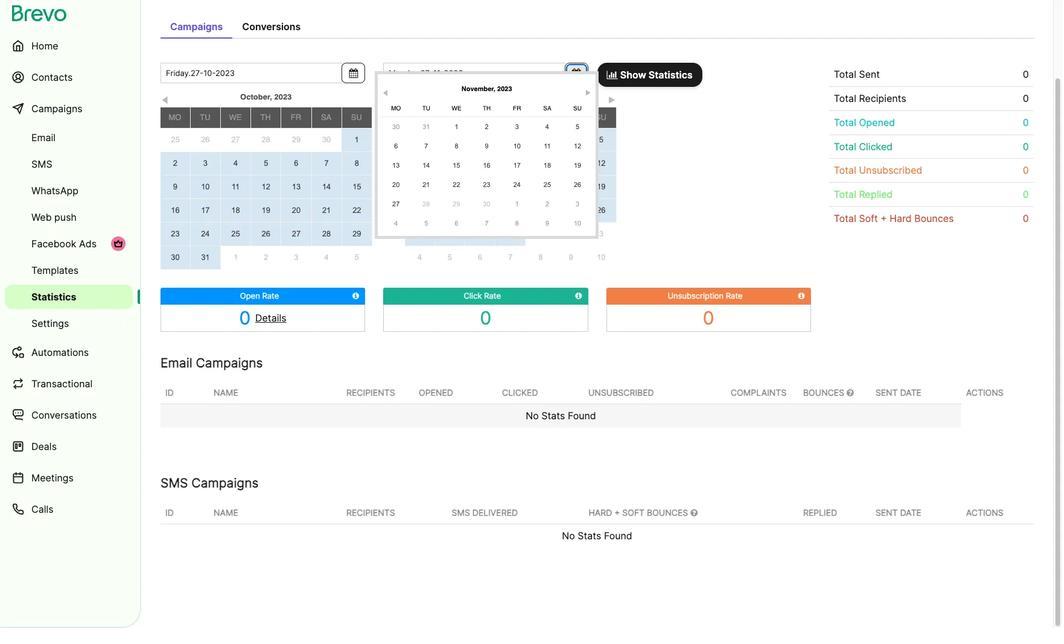 Task type: describe. For each thing, give the bounding box(es) containing it.
bar chart image
[[607, 70, 618, 80]]

23 for the rightmost "23" link
[[483, 181, 491, 188]]

ads
[[79, 238, 97, 250]]

left___rvooi image
[[113, 239, 123, 249]]

19 link for the topmost 18 link
[[565, 157, 590, 174]]

conversations
[[31, 409, 97, 421]]

total recipients
[[834, 92, 907, 104]]

1 vertical spatial 17
[[536, 182, 545, 191]]

19 for middle 18 link
[[597, 182, 606, 191]]

su for 30
[[351, 113, 362, 122]]

2 horizontal spatial sa
[[566, 113, 576, 122]]

october, 2023 link
[[190, 90, 342, 104]]

0 vertical spatial 24 link
[[504, 176, 530, 193]]

0 vertical spatial recipients
[[859, 92, 907, 104]]

2 horizontal spatial mo
[[413, 113, 426, 122]]

2023 for 14 link related to 20 link associated with the topmost 18 link's the 16 link
[[497, 85, 512, 93]]

facebook
[[31, 238, 76, 250]]

1 vertical spatial no stats found
[[562, 530, 633, 542]]

unsubscription
[[668, 291, 724, 301]]

1 vertical spatial statistics
[[31, 291, 76, 303]]

0 horizontal spatial ▶
[[586, 89, 591, 97]]

delivered
[[473, 507, 518, 518]]

▶ link for the 11 link related to the topmost 18 link
[[584, 86, 593, 97]]

0 horizontal spatial 14
[[322, 182, 331, 191]]

transactional link
[[5, 369, 133, 398]]

0 vertical spatial stats
[[542, 410, 565, 422]]

0 horizontal spatial 20
[[292, 206, 301, 215]]

2 vertical spatial 16
[[171, 206, 180, 215]]

total replied
[[834, 188, 893, 201]]

1 vertical spatial found
[[604, 530, 633, 542]]

2 horizontal spatial th
[[505, 113, 515, 122]]

0 horizontal spatial 13
[[292, 182, 301, 191]]

bounces
[[647, 507, 688, 518]]

show statistics
[[618, 69, 693, 81]]

facebook ads
[[31, 238, 97, 250]]

21 for the topmost 18 link
[[423, 181, 430, 188]]

th for 28
[[261, 113, 271, 122]]

info circle image for open rate
[[353, 292, 359, 300]]

conversions
[[242, 21, 301, 33]]

0 vertical spatial 18 link
[[535, 157, 560, 174]]

push
[[54, 211, 77, 223]]

2 actions from the top
[[966, 507, 1004, 518]]

11 link for the topmost 18 link
[[535, 138, 560, 155]]

0 vertical spatial no stats found
[[526, 410, 596, 422]]

0 horizontal spatial 18
[[231, 206, 240, 215]]

11 for the 11 link related to the topmost 18 link
[[544, 142, 551, 150]]

info circle image
[[798, 292, 805, 300]]

statistics link
[[5, 285, 133, 309]]

automations link
[[5, 338, 133, 367]]

rate for unsubscription rate
[[726, 291, 743, 301]]

su for 4
[[574, 104, 582, 112]]

conversions link
[[233, 14, 311, 39]]

0 horizontal spatial 12
[[262, 182, 270, 191]]

0 horizontal spatial replied
[[803, 507, 837, 518]]

unsubscription rate
[[668, 291, 743, 301]]

0 vertical spatial 24
[[514, 181, 521, 188]]

2 vertical spatial 18 link
[[221, 199, 251, 222]]

1 horizontal spatial campaigns link
[[161, 14, 233, 39]]

0 vertical spatial no
[[526, 410, 539, 422]]

0 horizontal spatial bounces
[[803, 387, 847, 398]]

whatsapp link
[[5, 179, 133, 203]]

1 horizontal spatial replied
[[859, 188, 893, 201]]

12 for 19 link corresponding to middle 18 link
[[597, 159, 606, 168]]

we for 1
[[452, 104, 462, 112]]

0 for total opened
[[1023, 116, 1029, 128]]

home
[[31, 40, 58, 52]]

whatsapp
[[31, 185, 78, 197]]

home link
[[5, 31, 133, 60]]

0 for total sent
[[1023, 68, 1029, 80]]

1 date from the top
[[901, 387, 922, 398]]

calls link
[[5, 495, 133, 524]]

contacts
[[31, 71, 73, 83]]

1 vertical spatial opened
[[419, 387, 453, 398]]

1 horizontal spatial opened
[[859, 116, 895, 128]]

1 sent from the top
[[876, 387, 898, 398]]

1 horizontal spatial ▶
[[609, 96, 616, 105]]

0 vertical spatial clicked
[[859, 140, 893, 152]]

0 horizontal spatial 19
[[262, 206, 270, 215]]

open
[[240, 291, 260, 301]]

0 horizontal spatial 24 link
[[191, 223, 220, 246]]

20 link for middle 18 link the 16 link
[[405, 199, 435, 222]]

0 vertical spatial 31
[[423, 123, 430, 130]]

total soft + hard bounces
[[834, 213, 954, 225]]

deals link
[[5, 432, 133, 461]]

1 vertical spatial hard
[[589, 507, 612, 518]]

2023 inside 'october, 2023' link
[[274, 92, 292, 101]]

fr for 3
[[513, 104, 521, 112]]

transactional
[[31, 378, 93, 390]]

id for sms campaigns
[[165, 507, 174, 518]]

◀ for 30
[[383, 89, 389, 97]]

calendar image
[[572, 68, 581, 78]]

0 details
[[239, 307, 287, 329]]

th for 2
[[483, 104, 491, 112]]

20 for 20 link associated with middle 18 link the 16 link
[[415, 206, 424, 215]]

2 horizontal spatial tu
[[444, 113, 455, 122]]

settings link
[[5, 311, 133, 336]]

◀ for 25
[[161, 96, 169, 105]]

1 vertical spatial campaigns link
[[5, 94, 133, 123]]

1 sent date from the top
[[876, 387, 922, 398]]

1 horizontal spatial 23 link
[[474, 176, 500, 193]]

statistics inside button
[[649, 69, 693, 81]]

2 horizontal spatial we
[[474, 113, 486, 122]]

2 vertical spatial 11
[[232, 182, 240, 191]]

2 horizontal spatial fr
[[535, 113, 546, 122]]

web push
[[31, 211, 77, 223]]

◀ link for 30
[[381, 86, 390, 97]]

0 horizontal spatial found
[[568, 410, 596, 422]]

12 for the topmost 18 link 19 link
[[574, 142, 581, 150]]

october,
[[240, 92, 272, 101]]

23 for "23" link to the bottom
[[171, 229, 180, 238]]

1 horizontal spatial 13
[[392, 162, 400, 169]]

0 horizontal spatial 22
[[353, 206, 361, 215]]

0 horizontal spatial +
[[615, 507, 620, 518]]

1 vertical spatial 18
[[567, 182, 576, 191]]

mo for 31
[[391, 104, 401, 112]]

2 vertical spatial 19 link
[[251, 199, 281, 222]]

1 actions from the top
[[966, 388, 1004, 398]]

0 horizontal spatial 31
[[201, 253, 210, 262]]

calls
[[31, 503, 54, 516]]

1 horizontal spatial 18
[[544, 162, 551, 169]]

sms campaigns
[[161, 475, 259, 491]]

click
[[464, 291, 482, 301]]

templates
[[31, 264, 79, 276]]

1 vertical spatial 23 link
[[161, 223, 190, 246]]

2 vertical spatial 17 link
[[191, 199, 220, 222]]

email campaigns
[[161, 355, 263, 370]]

total clicked
[[834, 140, 893, 152]]

details
[[255, 312, 287, 324]]

web
[[31, 211, 52, 223]]

tu for 31
[[422, 104, 430, 112]]

0 for total unsubscribed
[[1023, 164, 1029, 176]]

november, for middle 18 link the 16 link
[[481, 92, 521, 101]]

total for total soft + hard bounces
[[834, 213, 857, 225]]

show
[[620, 69, 646, 81]]

total for total recipients
[[834, 92, 857, 104]]

2 horizontal spatial 13
[[415, 182, 424, 191]]

2 horizontal spatial su
[[596, 113, 607, 122]]

2 horizontal spatial 31
[[446, 135, 454, 144]]

facebook ads link
[[5, 232, 133, 256]]

hard  + soft bounces
[[589, 507, 691, 518]]

31 link for 14 link associated with 20 link associated with middle 18 link the 16 link
[[435, 129, 465, 152]]

click rate
[[464, 291, 501, 301]]

0 horizontal spatial 15
[[353, 182, 361, 191]]

sa for 4
[[543, 104, 552, 112]]



Task type: locate. For each thing, give the bounding box(es) containing it.
1 horizontal spatial 24 link
[[504, 176, 530, 193]]

15 for 20 link associated with the topmost 18 link's the 16 link
[[453, 162, 460, 169]]

1 rate from the left
[[262, 291, 279, 301]]

tu for 26
[[200, 113, 210, 122]]

0 horizontal spatial stats
[[542, 410, 565, 422]]

2 sent date from the top
[[876, 507, 922, 518]]

11
[[544, 142, 551, 150], [567, 159, 575, 168], [232, 182, 240, 191]]

soft
[[859, 213, 878, 225], [623, 507, 645, 518]]

5
[[576, 123, 580, 130], [599, 135, 604, 144], [264, 159, 268, 168], [425, 220, 428, 227], [448, 253, 452, 262], [355, 253, 359, 262]]

october, 2023
[[240, 92, 292, 101]]

16 for the topmost 18 link
[[483, 162, 491, 169]]

21 for middle 18 link
[[446, 206, 454, 215]]

email link
[[5, 126, 133, 150]]

3 total from the top
[[834, 116, 857, 128]]

1 horizontal spatial 24
[[514, 181, 521, 188]]

meetings link
[[5, 464, 133, 493]]

19 link for middle 18 link
[[587, 176, 616, 199]]

1 vertical spatial 31
[[446, 135, 454, 144]]

0 for total replied
[[1023, 188, 1029, 201]]

2 date from the top
[[901, 507, 922, 518]]

1 vertical spatial sms
[[161, 475, 188, 491]]

20 for 20 link associated with the topmost 18 link's the 16 link
[[392, 181, 400, 188]]

1 horizontal spatial info circle image
[[576, 292, 582, 300]]

17 link for the topmost 18 link
[[504, 157, 530, 174]]

name
[[214, 387, 238, 398], [214, 507, 238, 518]]

0 vertical spatial statistics
[[649, 69, 693, 81]]

total sent
[[834, 68, 880, 80]]

we
[[452, 104, 462, 112], [229, 113, 242, 122], [474, 113, 486, 122]]

22 link
[[444, 176, 469, 193], [342, 199, 372, 222], [465, 199, 495, 222]]

total for total unsubscribed
[[834, 164, 857, 176]]

To text field
[[383, 63, 565, 83]]

2 horizontal spatial 12
[[597, 159, 606, 168]]

2 horizontal spatial rate
[[726, 291, 743, 301]]

calendar image
[[349, 68, 358, 78]]

16 link for middle 18 link
[[496, 176, 525, 199]]

replied
[[859, 188, 893, 201], [803, 507, 837, 518]]

id down sms campaigns
[[165, 507, 174, 518]]

actions
[[966, 388, 1004, 398], [966, 507, 1004, 518]]

2 horizontal spatial 16
[[506, 182, 515, 191]]

1 vertical spatial 24 link
[[191, 223, 220, 246]]

2 horizontal spatial 21
[[446, 206, 454, 215]]

14
[[423, 162, 430, 169], [322, 182, 331, 191], [446, 182, 454, 191]]

1 horizontal spatial hard
[[890, 213, 912, 225]]

4 total from the top
[[834, 140, 857, 152]]

1 vertical spatial unsubscribed
[[589, 387, 654, 398]]

0 horizontal spatial mo
[[169, 113, 181, 122]]

rate right click at the top of the page
[[484, 291, 501, 301]]

23 link
[[474, 176, 500, 193], [161, 223, 190, 246]]

13 link
[[383, 157, 409, 174], [282, 176, 311, 199], [405, 176, 435, 199]]

3
[[515, 123, 519, 130], [203, 159, 208, 168], [576, 200, 580, 208], [599, 230, 604, 239], [294, 253, 299, 262]]

4
[[546, 123, 549, 130], [234, 159, 238, 168], [394, 220, 398, 227], [418, 253, 422, 262], [324, 253, 329, 262]]

november, for the topmost 18 link's the 16 link
[[462, 85, 496, 93]]

28 link
[[251, 129, 281, 152], [414, 196, 439, 212], [312, 223, 342, 246], [435, 223, 465, 246]]

22 for middle 18 link
[[476, 206, 485, 215]]

+ left bounces
[[615, 507, 620, 518]]

0 horizontal spatial soft
[[623, 507, 645, 518]]

hard
[[890, 213, 912, 225], [589, 507, 612, 518]]

found
[[568, 410, 596, 422], [604, 530, 633, 542]]

fr
[[513, 104, 521, 112], [291, 113, 301, 122], [535, 113, 546, 122]]

13
[[392, 162, 400, 169], [292, 182, 301, 191], [415, 182, 424, 191]]

0 for total soft + hard bounces
[[1023, 213, 1029, 225]]

14 for 20 link associated with middle 18 link the 16 link
[[446, 182, 454, 191]]

20
[[392, 181, 400, 188], [292, 206, 301, 215], [415, 206, 424, 215]]

0 vertical spatial 23
[[483, 181, 491, 188]]

email for email campaigns
[[161, 355, 192, 370]]

november, 2023 link for the 11 link related to the topmost 18 link
[[411, 82, 563, 97]]

18 link
[[535, 157, 560, 174], [556, 176, 586, 199], [221, 199, 251, 222]]

soft down total replied
[[859, 213, 878, 225]]

0 vertical spatial bounces
[[915, 213, 954, 225]]

2 info circle image from the left
[[576, 292, 582, 300]]

0 vertical spatial name
[[214, 387, 238, 398]]

total for total opened
[[834, 116, 857, 128]]

1 horizontal spatial 22
[[453, 181, 460, 188]]

1 id from the top
[[165, 387, 174, 398]]

11 link for middle 18 link
[[556, 152, 586, 175]]

id down email campaigns
[[165, 387, 174, 398]]

27 link
[[221, 129, 251, 152], [383, 196, 409, 212], [282, 223, 311, 246], [405, 223, 435, 246]]

sms for sms
[[31, 158, 52, 170]]

0 horizontal spatial email
[[31, 132, 56, 144]]

0 horizontal spatial unsubscribed
[[589, 387, 654, 398]]

recipients for email campaigns
[[347, 387, 395, 398]]

0 vertical spatial 17 link
[[504, 157, 530, 174]]

0 vertical spatial +
[[881, 213, 887, 225]]

19 link
[[565, 157, 590, 174], [587, 176, 616, 199], [251, 199, 281, 222]]

statistics down templates at the top
[[31, 291, 76, 303]]

1 info circle image from the left
[[353, 292, 359, 300]]

2 horizontal spatial 18
[[567, 182, 576, 191]]

21 link for 20 link associated with middle 18 link the 16 link
[[435, 199, 465, 222]]

statistics right show
[[649, 69, 693, 81]]

1 horizontal spatial 2023
[[497, 85, 512, 93]]

1 horizontal spatial 14
[[423, 162, 430, 169]]

5 total from the top
[[834, 164, 857, 176]]

sms delivered
[[452, 507, 518, 518]]

date
[[901, 387, 922, 398], [901, 507, 922, 518]]

campaigns link
[[161, 14, 233, 39], [5, 94, 133, 123]]

fr for 29
[[291, 113, 301, 122]]

0 vertical spatial campaigns link
[[161, 14, 233, 39]]

tu
[[422, 104, 430, 112], [200, 113, 210, 122], [444, 113, 455, 122]]

1 horizontal spatial statistics
[[649, 69, 693, 81]]

1 vertical spatial 11
[[567, 159, 575, 168]]

6
[[394, 142, 398, 150], [294, 159, 299, 168], [455, 220, 459, 227], [478, 253, 482, 262]]

total for total sent
[[834, 68, 857, 80]]

mo for 26
[[169, 113, 181, 122]]

17 link
[[504, 157, 530, 174], [526, 176, 556, 199], [191, 199, 220, 222]]

total down total opened
[[834, 140, 857, 152]]

1 horizontal spatial found
[[604, 530, 633, 542]]

0 horizontal spatial 16
[[171, 206, 180, 215]]

▶
[[586, 89, 591, 97], [609, 96, 616, 105]]

total
[[834, 68, 857, 80], [834, 92, 857, 104], [834, 116, 857, 128], [834, 140, 857, 152], [834, 164, 857, 176], [834, 188, 857, 201], [834, 213, 857, 225]]

sms link
[[5, 152, 133, 176]]

0 horizontal spatial ▶ link
[[584, 86, 593, 97]]

0 horizontal spatial th
[[261, 113, 271, 122]]

12
[[574, 142, 581, 150], [597, 159, 606, 168], [262, 182, 270, 191]]

info circle image
[[353, 292, 359, 300], [576, 292, 582, 300]]

conversations link
[[5, 401, 133, 430]]

0 for total clicked
[[1023, 140, 1029, 152]]

◀ link for 25
[[161, 94, 170, 105]]

+
[[881, 213, 887, 225], [615, 507, 620, 518]]

total down the total unsubscribed
[[834, 188, 857, 201]]

0 horizontal spatial opened
[[419, 387, 453, 398]]

show statistics button
[[597, 63, 703, 87]]

2 link
[[474, 118, 500, 135], [161, 152, 190, 175], [535, 196, 560, 212], [556, 223, 586, 246], [251, 246, 281, 269]]

1 horizontal spatial 12
[[574, 142, 581, 150]]

1 horizontal spatial th
[[483, 104, 491, 112]]

1 vertical spatial actions
[[966, 507, 1004, 518]]

25
[[171, 135, 180, 144], [544, 181, 551, 188], [567, 206, 576, 215], [231, 229, 240, 238]]

0 horizontal spatial no
[[526, 410, 539, 422]]

campaigns
[[170, 21, 223, 33], [31, 103, 82, 115], [196, 355, 263, 370], [192, 475, 259, 491]]

2 total from the top
[[834, 92, 857, 104]]

▶ link for the 11 link corresponding to middle 18 link
[[608, 94, 617, 105]]

3 rate from the left
[[726, 291, 743, 301]]

deals
[[31, 441, 57, 453]]

5 link
[[565, 118, 590, 135], [587, 129, 616, 152], [251, 152, 281, 175], [414, 215, 439, 232], [435, 246, 465, 269], [342, 246, 372, 269]]

rate for click rate
[[484, 291, 501, 301]]

rate right unsubscription
[[726, 291, 743, 301]]

1 horizontal spatial stats
[[578, 530, 601, 542]]

2 horizontal spatial 11
[[567, 159, 575, 168]]

recipients for sms campaigns
[[347, 507, 395, 518]]

sms for sms delivered
[[452, 507, 470, 518]]

1 horizontal spatial +
[[881, 213, 887, 225]]

2 vertical spatial 31
[[201, 253, 210, 262]]

0 vertical spatial unsubscribed
[[859, 164, 923, 176]]

total unsubscribed
[[834, 164, 923, 176]]

31 link for 14 link related to 20 link associated with the topmost 18 link's the 16 link
[[414, 118, 439, 135]]

clicked
[[859, 140, 893, 152], [502, 387, 538, 398]]

19 for the topmost 18 link
[[574, 162, 581, 169]]

1 horizontal spatial ◀ link
[[381, 86, 390, 97]]

1 vertical spatial sent
[[876, 507, 898, 518]]

9
[[485, 142, 489, 150], [173, 182, 177, 191], [546, 220, 549, 227], [569, 253, 573, 262]]

2 rate from the left
[[484, 291, 501, 301]]

1 horizontal spatial 19
[[574, 162, 581, 169]]

31 link
[[414, 118, 439, 135], [435, 129, 465, 152], [191, 246, 220, 269]]

total for total clicked
[[834, 140, 857, 152]]

◀
[[383, 89, 389, 97], [161, 96, 169, 105]]

statistics
[[649, 69, 693, 81], [31, 291, 76, 303]]

0 vertical spatial 17
[[514, 162, 521, 169]]

no stats found
[[526, 410, 596, 422], [562, 530, 633, 542]]

name for email campaigns
[[214, 387, 238, 398]]

total opened
[[834, 116, 895, 128]]

0 horizontal spatial we
[[229, 113, 242, 122]]

0 vertical spatial actions
[[966, 388, 1004, 398]]

1 horizontal spatial 17
[[514, 162, 521, 169]]

0 for total recipients
[[1023, 92, 1029, 104]]

total left sent
[[834, 68, 857, 80]]

email for email
[[31, 132, 56, 144]]

bounces
[[915, 213, 954, 225], [803, 387, 847, 398]]

total for total replied
[[834, 188, 857, 201]]

1 vertical spatial 19 link
[[587, 176, 616, 199]]

1 vertical spatial bounces
[[803, 387, 847, 398]]

november,
[[462, 85, 496, 93], [481, 92, 521, 101]]

1 vertical spatial 18 link
[[556, 176, 586, 199]]

16
[[483, 162, 491, 169], [506, 182, 515, 191], [171, 206, 180, 215]]

21 link
[[414, 176, 439, 193], [312, 199, 342, 222], [435, 199, 465, 222]]

rate right open
[[262, 291, 279, 301]]

19
[[574, 162, 581, 169], [597, 182, 606, 191], [262, 206, 270, 215]]

2 horizontal spatial 14
[[446, 182, 454, 191]]

2 vertical spatial 16 link
[[161, 199, 190, 222]]

rate for open rate
[[262, 291, 279, 301]]

2 name from the top
[[214, 507, 238, 518]]

3 link
[[504, 118, 530, 135], [191, 152, 220, 175], [565, 196, 590, 212], [586, 223, 617, 246], [281, 246, 312, 269]]

0 vertical spatial soft
[[859, 213, 878, 225]]

unsubscribed
[[859, 164, 923, 176], [589, 387, 654, 398]]

sms for sms campaigns
[[161, 475, 188, 491]]

14 for 20 link associated with the topmost 18 link's the 16 link
[[423, 162, 430, 169]]

+ down total replied
[[881, 213, 887, 225]]

sms
[[31, 158, 52, 170], [161, 475, 188, 491], [452, 507, 470, 518]]

20 link for the topmost 18 link's the 16 link
[[383, 176, 409, 193]]

11 for the 11 link corresponding to middle 18 link
[[567, 159, 575, 168]]

23
[[483, 181, 491, 188], [171, 229, 180, 238]]

0 horizontal spatial 17
[[201, 206, 210, 215]]

2023 for 14 link associated with 20 link associated with middle 18 link the 16 link
[[523, 92, 540, 101]]

automations
[[31, 347, 89, 359]]

rate
[[262, 291, 279, 301], [484, 291, 501, 301], [726, 291, 743, 301]]

14 link for 20 link associated with middle 18 link the 16 link
[[435, 176, 465, 199]]

0 horizontal spatial tu
[[200, 113, 210, 122]]

14 link for 20 link associated with the topmost 18 link's the 16 link
[[414, 157, 439, 174]]

0 horizontal spatial sms
[[31, 158, 52, 170]]

0 horizontal spatial statistics
[[31, 291, 76, 303]]

1 vertical spatial 16
[[506, 182, 515, 191]]

From text field
[[161, 63, 343, 83]]

1 horizontal spatial soft
[[859, 213, 878, 225]]

sent date
[[876, 387, 922, 398], [876, 507, 922, 518]]

id
[[165, 387, 174, 398], [165, 507, 174, 518]]

0
[[1023, 68, 1029, 80], [1023, 92, 1029, 104], [1023, 116, 1029, 128], [1023, 140, 1029, 152], [1023, 164, 1029, 176], [1023, 188, 1029, 201], [1023, 213, 1029, 225], [239, 307, 251, 329], [480, 307, 492, 329], [703, 307, 714, 329]]

november, 2023 link
[[411, 82, 563, 97], [435, 90, 586, 104]]

1 horizontal spatial ◀
[[383, 89, 389, 97]]

sent
[[859, 68, 880, 80]]

templates link
[[5, 258, 133, 283]]

0 horizontal spatial 21
[[322, 206, 331, 215]]

16 for middle 18 link
[[506, 182, 515, 191]]

8 link
[[444, 138, 469, 155], [342, 152, 372, 175], [504, 215, 530, 232], [526, 246, 556, 269]]

0 vertical spatial opened
[[859, 116, 895, 128]]

1 name from the top
[[214, 387, 238, 398]]

26 link
[[190, 129, 221, 152], [565, 176, 590, 193], [587, 199, 616, 222], [251, 223, 281, 246]]

2023
[[497, 85, 512, 93], [274, 92, 292, 101], [523, 92, 540, 101]]

29 link
[[281, 129, 312, 152], [444, 196, 469, 212], [342, 223, 372, 246], [465, 223, 495, 246]]

17 link for middle 18 link
[[526, 176, 556, 199]]

we for 27
[[229, 113, 242, 122]]

1 vertical spatial sent date
[[876, 507, 922, 518]]

meetings
[[31, 472, 74, 484]]

1 vertical spatial no
[[562, 530, 575, 542]]

0 horizontal spatial 23 link
[[161, 223, 190, 246]]

total down total replied
[[834, 213, 857, 225]]

7 total from the top
[[834, 213, 857, 225]]

soft left bounces
[[623, 507, 645, 518]]

0 vertical spatial date
[[901, 387, 922, 398]]

name down sms campaigns
[[214, 507, 238, 518]]

22 for the topmost 18 link
[[453, 181, 460, 188]]

0 horizontal spatial hard
[[589, 507, 612, 518]]

stats
[[542, 410, 565, 422], [578, 530, 601, 542]]

0 horizontal spatial ◀ link
[[161, 94, 170, 105]]

2 vertical spatial 17
[[201, 206, 210, 215]]

1 vertical spatial 24
[[201, 229, 210, 238]]

2 sent from the top
[[876, 507, 898, 518]]

9 link
[[474, 138, 500, 155], [161, 176, 190, 199], [535, 215, 560, 232], [556, 246, 586, 269]]

november, 2023 link for the 11 link corresponding to middle 18 link
[[435, 90, 586, 104]]

info circle image for click rate
[[576, 292, 582, 300]]

1
[[455, 123, 459, 130], [355, 135, 359, 144], [515, 200, 519, 208], [539, 230, 543, 239], [234, 253, 238, 262]]

0 vertical spatial 12
[[574, 142, 581, 150]]

0 horizontal spatial 24
[[201, 229, 210, 238]]

0 vertical spatial 23 link
[[474, 176, 500, 193]]

total down total sent
[[834, 92, 857, 104]]

web push link
[[5, 205, 133, 229]]

1 total from the top
[[834, 68, 857, 80]]

15 for 20 link associated with middle 18 link the 16 link
[[476, 182, 485, 191]]

name down email campaigns
[[214, 387, 238, 398]]

settings
[[31, 318, 69, 330]]

1 link
[[444, 118, 469, 135], [342, 129, 372, 152], [504, 196, 530, 212], [526, 223, 556, 246], [221, 246, 251, 269]]

1 horizontal spatial 31
[[423, 123, 430, 130]]

2 horizontal spatial 22
[[476, 206, 485, 215]]

id for email campaigns
[[165, 387, 174, 398]]

1 horizontal spatial sa
[[543, 104, 552, 112]]

21 link for 20 link associated with the topmost 18 link's the 16 link
[[414, 176, 439, 193]]

contacts link
[[5, 63, 133, 92]]

complaints
[[731, 387, 787, 398]]

sa for 30
[[321, 113, 332, 122]]

total up total clicked
[[834, 116, 857, 128]]

name for sms campaigns
[[214, 507, 238, 518]]

1 horizontal spatial 20
[[392, 181, 400, 188]]

total down total clicked
[[834, 164, 857, 176]]

6 total from the top
[[834, 188, 857, 201]]

open rate
[[240, 291, 279, 301]]

0 vertical spatial 16 link
[[474, 157, 500, 174]]

1 horizontal spatial no
[[562, 530, 575, 542]]

november, 2023 ▶
[[462, 85, 591, 97], [481, 92, 616, 105]]

1 horizontal spatial email
[[161, 355, 192, 370]]

1 vertical spatial clicked
[[502, 387, 538, 398]]

16 link for the topmost 18 link
[[474, 157, 500, 174]]

1 vertical spatial id
[[165, 507, 174, 518]]

0 vertical spatial 19
[[574, 162, 581, 169]]

2 id from the top
[[165, 507, 174, 518]]



Task type: vqa. For each thing, say whether or not it's contained in the screenshot.
◀ 'link'
yes



